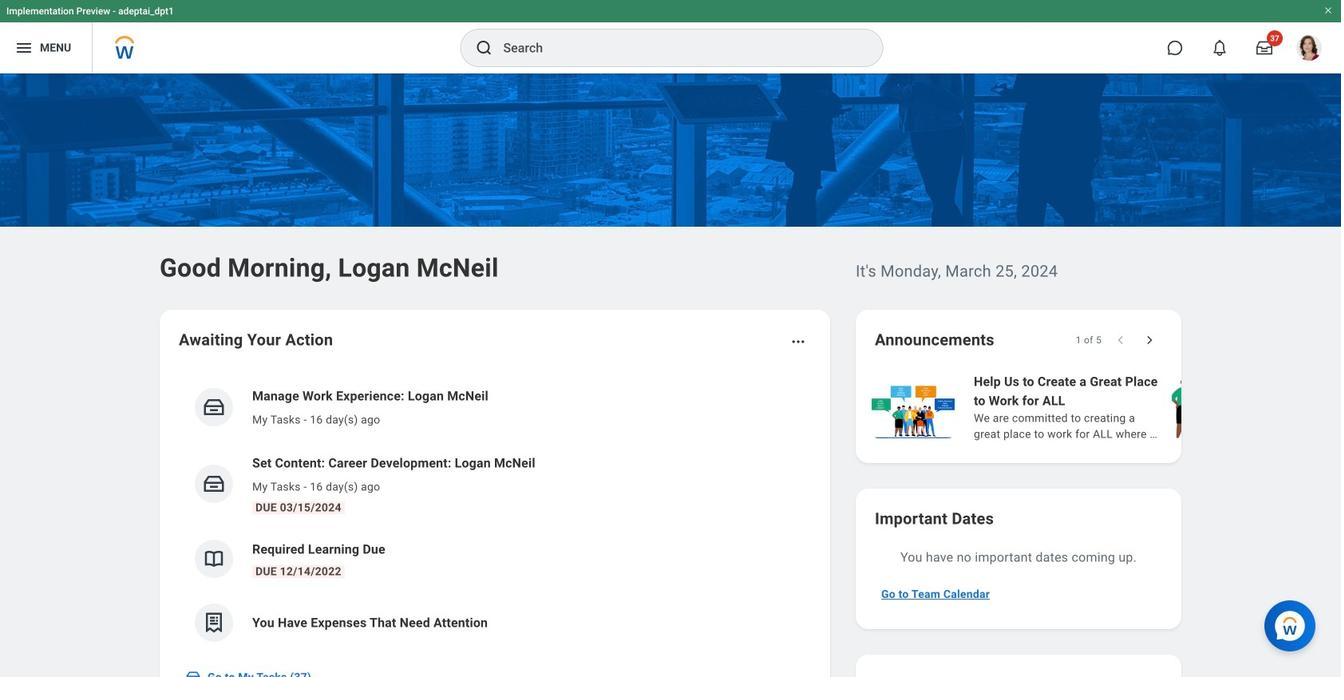 Task type: describe. For each thing, give the bounding box(es) containing it.
0 vertical spatial inbox image
[[202, 472, 226, 496]]

0 horizontal spatial list
[[179, 374, 811, 655]]

inbox large image
[[1257, 40, 1273, 56]]

book open image
[[202, 547, 226, 571]]

chevron left small image
[[1113, 332, 1129, 348]]

search image
[[475, 38, 494, 57]]

1 vertical spatial inbox image
[[185, 669, 201, 677]]

justify image
[[14, 38, 34, 57]]



Task type: locate. For each thing, give the bounding box(es) containing it.
related actions image
[[790, 334, 806, 350]]

Search Workday  search field
[[503, 30, 850, 65]]

inbox image
[[202, 472, 226, 496], [185, 669, 201, 677]]

dashboard expenses image
[[202, 611, 226, 635]]

close environment banner image
[[1324, 6, 1333, 15]]

chevron right small image
[[1142, 332, 1158, 348]]

main content
[[0, 73, 1341, 677]]

notifications large image
[[1212, 40, 1228, 56]]

profile logan mcneil image
[[1297, 35, 1322, 64]]

inbox image
[[202, 395, 226, 419]]

1 horizontal spatial inbox image
[[202, 472, 226, 496]]

list
[[869, 370, 1341, 444], [179, 374, 811, 655]]

banner
[[0, 0, 1341, 73]]

1 horizontal spatial list
[[869, 370, 1341, 444]]

status
[[1076, 334, 1102, 346]]

0 horizontal spatial inbox image
[[185, 669, 201, 677]]



Task type: vqa. For each thing, say whether or not it's contained in the screenshot.
'displayed'
no



